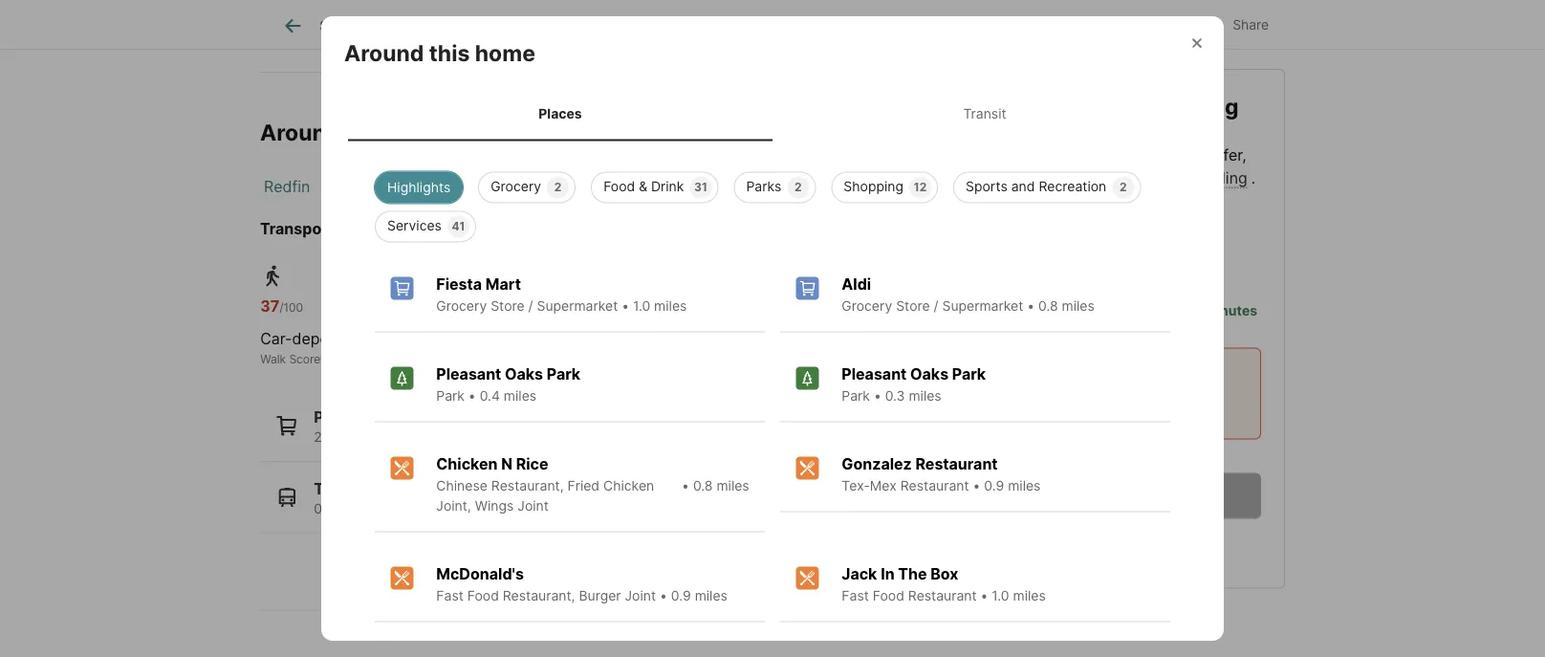 Task type: describe. For each thing, give the bounding box(es) containing it.
• 0.8 miles
[[682, 478, 750, 494]]

questions?
[[1057, 204, 1150, 225]]

blanton
[[453, 219, 510, 237]]

minutes
[[1205, 302, 1258, 319]]

county
[[461, 177, 514, 195]]

miles inside pleasant oaks park park • 0.4 miles
[[504, 388, 537, 404]]

jack
[[842, 565, 878, 584]]

schools
[[806, 17, 859, 34]]

transit
[[474, 329, 520, 348]]

places for places
[[539, 105, 582, 122]]

/100 for 36
[[598, 301, 622, 314]]

store inside aldi grocery store / supermarket • 0.8 miles
[[896, 298, 930, 314]]

n
[[501, 455, 513, 474]]

around this home inside "element"
[[344, 39, 536, 66]]

around this home element
[[344, 16, 559, 67]]

carter
[[1126, 282, 1166, 299]]

tami
[[1092, 282, 1122, 299]]

chicken inside chinese restaurant, fried chicken joint, wings joint
[[604, 478, 654, 494]]

search link
[[281, 14, 366, 37]]

this inside around this home "element"
[[429, 39, 470, 66]]

park down somewhat at bottom
[[547, 365, 581, 384]]

park up places 2 groceries, 31 restaurants, 2 parks
[[436, 388, 465, 404]]

12
[[914, 180, 927, 194]]

food inside jack in the box fast food restaurant • 1.0 miles
[[873, 588, 905, 604]]

car-
[[260, 329, 292, 348]]

220
[[374, 500, 398, 516]]

chicken n rice
[[436, 455, 549, 474]]

pending link
[[1189, 168, 1248, 187]]

0 vertical spatial pending
[[1151, 93, 1239, 120]]

gonzalez restaurant tex-mex restaurant • 0.9 miles
[[842, 455, 1041, 494]]

1 vertical spatial this
[[345, 119, 386, 145]]

31 inside around this home dialog
[[694, 180, 708, 194]]

parks
[[746, 179, 782, 195]]

places tab
[[348, 90, 773, 137]]

dallas county link
[[414, 177, 514, 195]]

supermarket inside fiesta mart grocery store / supermarket • 1.0 miles
[[537, 298, 618, 314]]

• inside aldi grocery store / supermarket • 0.8 miles
[[1027, 298, 1035, 314]]

tab list inside around this home dialog
[[344, 86, 1201, 141]]

shopping
[[844, 179, 904, 195]]

is inside the seller has accepted an offer, and this property is now
[[1139, 168, 1151, 187]]

details
[[569, 17, 611, 34]]

/ inside fiesta mart grocery store / supermarket • 1.0 miles
[[528, 298, 533, 314]]

0.9 inside gonzalez restaurant tex-mex restaurant • 0.9 miles
[[985, 478, 1005, 494]]

grocery inside list box
[[491, 179, 542, 195]]

st
[[514, 219, 530, 237]]

home inside around this home "element"
[[475, 39, 536, 66]]

joint inside mcdonald's fast food restaurant, burger joint • 0.9 miles
[[625, 588, 656, 604]]

search
[[320, 17, 366, 34]]

®
[[320, 352, 328, 366]]

restaurant, inside chinese restaurant, fried chicken joint, wings joint
[[491, 478, 564, 494]]

jack in the box fast food restaurant • 1.0 miles
[[842, 565, 1046, 604]]

sale
[[654, 17, 681, 34]]

5 minutes
[[1193, 302, 1258, 319]]

recreation
[[1039, 179, 1107, 195]]

redfin
[[264, 177, 310, 195]]

miles inside fiesta mart grocery store / supermarket • 1.0 miles
[[654, 298, 687, 314]]

store inside fiesta mart grocery store / supermarket • 1.0 miles
[[491, 298, 525, 314]]

drink
[[651, 179, 684, 195]]

texas
[[341, 177, 383, 195]]

2 for parks
[[795, 180, 802, 194]]

food inside list box
[[604, 179, 635, 195]]

/100 for 34
[[449, 301, 473, 314]]

pleasant oaks park park • 0.4 miles
[[436, 365, 581, 404]]

gonzalez
[[842, 455, 912, 474]]

015,
[[314, 500, 340, 516]]

miles inside mcdonald's fast food restaurant, burger joint • 0.9 miles
[[695, 588, 728, 604]]

31 inside places 2 groceries, 31 restaurants, 2 parks
[[392, 429, 407, 445]]

34
[[429, 297, 449, 315]]

5
[[1193, 302, 1202, 319]]

Write a message... text field
[[1026, 359, 1245, 428]]

out
[[1144, 17, 1166, 33]]

fiesta
[[436, 275, 482, 294]]

and inside the seller has accepted an offer, and this property is now
[[1010, 168, 1037, 187]]

fast inside jack in the box fast food restaurant • 1.0 miles
[[842, 588, 869, 604]]

parks
[[502, 429, 537, 445]]

offer,
[[1209, 145, 1247, 164]]

burger
[[579, 588, 621, 604]]

places 2 groceries, 31 restaurants, 2 parks
[[314, 408, 537, 445]]

this
[[1010, 93, 1057, 120]]

an
[[1187, 145, 1205, 164]]

wings
[[475, 498, 514, 514]]

mcdonald's
[[436, 565, 524, 584]]

1.0 inside fiesta mart grocery store / supermarket • 1.0 miles
[[633, 298, 651, 314]]

transit for transit
[[964, 105, 1007, 122]]

typically
[[1170, 282, 1223, 299]]

replies
[[1092, 302, 1134, 319]]

tex-
[[842, 478, 870, 494]]

oaks for pleasant oaks park park • 0.4 miles
[[505, 365, 543, 384]]

dependent
[[292, 329, 371, 348]]

the inside the seller has accepted an offer, and this property is now
[[1010, 145, 1038, 164]]

x-out button
[[1087, 4, 1182, 44]]

• inside pleasant oaks park park • 0.4 miles
[[469, 388, 476, 404]]

somewhat bikeable
[[578, 329, 720, 348]]

.
[[1252, 168, 1256, 187]]

seller
[[1042, 145, 1081, 164]]

oaks for pleasant oaks park park • 0.3 miles
[[911, 365, 949, 384]]

/100 for 37
[[279, 301, 303, 314]]

supermarket inside aldi grocery store / supermarket • 0.8 miles
[[943, 298, 1024, 314]]

37
[[260, 297, 279, 315]]

0.3
[[885, 388, 905, 404]]

sports and recreation
[[966, 179, 1107, 195]]

around this home dialog
[[321, 16, 1224, 657]]

chinese
[[436, 478, 488, 494]]

mcdonald's fast food restaurant, burger joint • 0.9 miles
[[436, 565, 728, 604]]

aldi
[[842, 275, 872, 294]]

0 vertical spatial is
[[1127, 93, 1146, 120]]

pleasant oaks park park • 0.3 miles
[[842, 365, 986, 404]]

2 left parks
[[490, 429, 498, 445]]

bikeable
[[659, 329, 720, 348]]

218,
[[344, 500, 370, 516]]

• inside jack in the box fast food restaurant • 1.0 miles
[[981, 588, 988, 604]]

tami carter typically replies in about
[[1092, 282, 1223, 319]]

history
[[720, 17, 764, 34]]

2617
[[413, 219, 449, 237]]

some transit
[[429, 329, 520, 348]]

around inside "element"
[[344, 39, 424, 66]]

sale & tax history tab
[[632, 3, 785, 49]]

0.8 inside aldi grocery store / supermarket • 0.8 miles
[[1039, 298, 1058, 314]]

• inside mcdonald's fast food restaurant, burger joint • 0.9 miles
[[660, 588, 668, 604]]

property
[[511, 17, 565, 34]]

transit tab
[[773, 90, 1198, 137]]

pleasant for pleasant oaks park park • 0.3 miles
[[842, 365, 907, 384]]

food & drink
[[604, 179, 684, 195]]

tax
[[697, 17, 717, 34]]

the inside jack in the box fast food restaurant • 1.0 miles
[[898, 565, 927, 584]]

schools tab
[[785, 3, 880, 49]]

0.4
[[480, 388, 500, 404]]

park left 0.3
[[842, 388, 870, 404]]

have
[[1010, 204, 1053, 225]]

37 /100
[[260, 297, 303, 315]]

75227 link
[[544, 177, 589, 195]]

this inside the seller has accepted an offer, and this property is now
[[1041, 168, 1068, 187]]

the seller has accepted an offer, and this property is now
[[1010, 145, 1247, 187]]



Task type: vqa. For each thing, say whether or not it's contained in the screenshot.


Task type: locate. For each thing, give the bounding box(es) containing it.
restaurant down box
[[908, 588, 977, 604]]

pending up an
[[1151, 93, 1239, 120]]

2 horizontal spatial this
[[1041, 168, 1068, 187]]

and up have
[[1012, 179, 1035, 195]]

list box inside around this home dialog
[[360, 164, 1186, 243]]

grocery down 'aldi'
[[842, 298, 893, 314]]

groceries,
[[326, 429, 389, 445]]

park down aldi grocery store / supermarket • 0.8 miles
[[952, 365, 986, 384]]

store down mart
[[491, 298, 525, 314]]

• inside "pleasant oaks park park • 0.3 miles"
[[874, 388, 882, 404]]

some
[[429, 329, 470, 348]]

1 horizontal spatial supermarket
[[943, 298, 1024, 314]]

restaurant
[[916, 455, 998, 474], [901, 478, 969, 494], [908, 588, 977, 604]]

/ left 36
[[528, 298, 533, 314]]

2 /100 from the left
[[449, 301, 473, 314]]

restaurant inside jack in the box fast food restaurant • 1.0 miles
[[908, 588, 977, 604]]

0 horizontal spatial this
[[345, 119, 386, 145]]

this
[[429, 39, 470, 66], [345, 119, 386, 145], [1041, 168, 1068, 187]]

1 oaks from the left
[[505, 365, 543, 384]]

around this home down overview
[[344, 39, 536, 66]]

sale & tax history
[[654, 17, 764, 34]]

x-out
[[1130, 17, 1166, 33]]

miles inside jack in the box fast food restaurant • 1.0 miles
[[1013, 588, 1046, 604]]

sports
[[966, 179, 1008, 195]]

0 vertical spatial joint
[[518, 498, 549, 514]]

has
[[1085, 145, 1111, 164]]

1 vertical spatial is
[[1139, 168, 1151, 187]]

1 vertical spatial 0.8
[[693, 478, 713, 494]]

joint,
[[436, 498, 471, 514]]

0 vertical spatial transit
[[964, 105, 1007, 122]]

1 horizontal spatial fast
[[842, 588, 869, 604]]

restaurant right gonzalez
[[916, 455, 998, 474]]

chinese restaurant, fried chicken joint, wings joint
[[436, 478, 654, 514]]

0 horizontal spatial 1.0
[[633, 298, 651, 314]]

0 vertical spatial the
[[1010, 145, 1038, 164]]

places up 75227
[[539, 105, 582, 122]]

2 pleasant from the left
[[842, 365, 907, 384]]

0 vertical spatial &
[[685, 17, 693, 34]]

transit 015, 218, 220
[[314, 479, 398, 516]]

1 horizontal spatial /
[[934, 298, 939, 314]]

0 horizontal spatial places
[[314, 408, 364, 426]]

oaks inside pleasant oaks park park • 0.4 miles
[[505, 365, 543, 384]]

pending .
[[1189, 168, 1256, 187]]

1 vertical spatial 0.9
[[671, 588, 691, 604]]

0 horizontal spatial grocery
[[436, 298, 487, 314]]

joint inside chinese restaurant, fried chicken joint, wings joint
[[518, 498, 549, 514]]

miles inside aldi grocery store / supermarket • 0.8 miles
[[1062, 298, 1095, 314]]

pleasant inside "pleasant oaks park park • 0.3 miles"
[[842, 365, 907, 384]]

favorite button
[[970, 4, 1079, 44]]

2 fast from the left
[[842, 588, 869, 604]]

1.0
[[633, 298, 651, 314], [992, 588, 1010, 604]]

1 vertical spatial chicken
[[604, 478, 654, 494]]

2 right county
[[555, 180, 562, 194]]

/ inside aldi grocery store / supermarket • 0.8 miles
[[934, 298, 939, 314]]

0 horizontal spatial 0.8
[[693, 478, 713, 494]]

0 horizontal spatial around
[[260, 119, 340, 145]]

restaurant, down rice
[[491, 478, 564, 494]]

places inside places tab
[[539, 105, 582, 122]]

pleasant up 0.3
[[842, 365, 907, 384]]

1 /100 from the left
[[279, 301, 303, 314]]

2 vertical spatial this
[[1041, 168, 1068, 187]]

0 vertical spatial around
[[344, 39, 424, 66]]

grocery up st
[[491, 179, 542, 195]]

1 horizontal spatial transit
[[964, 105, 1007, 122]]

1 horizontal spatial pleasant
[[842, 365, 907, 384]]

2 left groceries,
[[314, 429, 322, 445]]

miles
[[654, 298, 687, 314], [1062, 298, 1095, 314], [504, 388, 537, 404], [909, 388, 942, 404], [717, 478, 750, 494], [1008, 478, 1041, 494], [695, 588, 728, 604], [1013, 588, 1046, 604]]

& inside tab
[[685, 17, 693, 34]]

park
[[547, 365, 581, 384], [952, 365, 986, 384], [436, 388, 465, 404], [842, 388, 870, 404]]

this down overview
[[429, 39, 470, 66]]

41
[[452, 220, 465, 234]]

mart
[[486, 275, 521, 294]]

1 / from the left
[[528, 298, 533, 314]]

2 for sports and recreation
[[1120, 180, 1127, 194]]

2 store from the left
[[896, 298, 930, 314]]

0 horizontal spatial store
[[491, 298, 525, 314]]

somewhat
[[578, 329, 655, 348]]

box
[[931, 565, 959, 584]]

grocery
[[491, 179, 542, 195], [436, 298, 487, 314], [842, 298, 893, 314]]

31
[[694, 180, 708, 194], [392, 429, 407, 445]]

2 horizontal spatial home
[[1062, 93, 1122, 120]]

dallas
[[414, 177, 457, 195]]

0.8
[[1039, 298, 1058, 314], [693, 478, 713, 494]]

1 horizontal spatial grocery
[[491, 179, 542, 195]]

0.9
[[985, 478, 1005, 494], [671, 588, 691, 604]]

around
[[344, 39, 424, 66], [260, 119, 340, 145]]

now
[[1155, 168, 1185, 187]]

& left drink
[[639, 179, 648, 195]]

1 vertical spatial restaurant,
[[503, 588, 575, 604]]

pleasant inside pleasant oaks park park • 0.4 miles
[[436, 365, 501, 384]]

transit
[[964, 105, 1007, 122], [314, 479, 366, 498]]

miles inside gonzalez restaurant tex-mex restaurant • 0.9 miles
[[1008, 478, 1041, 494]]

1 horizontal spatial the
[[1010, 145, 1038, 164]]

restaurant right mex
[[901, 478, 969, 494]]

1 horizontal spatial home
[[475, 39, 536, 66]]

places up groceries,
[[314, 408, 364, 426]]

0 horizontal spatial /
[[528, 298, 533, 314]]

dallas redfin agenttami carter image
[[1010, 241, 1077, 308]]

walk
[[260, 352, 286, 366]]

accepted
[[1115, 145, 1183, 164]]

rice
[[516, 455, 549, 474]]

0 vertical spatial places
[[539, 105, 582, 122]]

alert
[[1010, 443, 1246, 457]]

chicken
[[436, 455, 498, 474], [604, 478, 654, 494]]

1 horizontal spatial chicken
[[604, 478, 654, 494]]

joint right wings on the left
[[518, 498, 549, 514]]

transit for transit 015, 218, 220
[[314, 479, 366, 498]]

1 horizontal spatial 31
[[694, 180, 708, 194]]

1 supermarket from the left
[[537, 298, 618, 314]]

0 horizontal spatial pleasant
[[436, 365, 501, 384]]

chicken up chinese
[[436, 455, 498, 474]]

home up highlights
[[391, 119, 451, 145]]

tab list
[[260, 0, 896, 49], [344, 86, 1201, 141]]

transit inside transit 015, 218, 220
[[314, 479, 366, 498]]

0 vertical spatial 31
[[694, 180, 708, 194]]

restaurant, inside mcdonald's fast food restaurant, burger joint • 0.9 miles
[[503, 588, 575, 604]]

1 horizontal spatial 0.8
[[1039, 298, 1058, 314]]

0 vertical spatial chicken
[[436, 455, 498, 474]]

31 right drink
[[694, 180, 708, 194]]

transit up 015,
[[314, 479, 366, 498]]

/100 inside the 37 /100
[[279, 301, 303, 314]]

property
[[1072, 168, 1135, 187]]

transit inside tab
[[964, 105, 1007, 122]]

about
[[1153, 302, 1189, 319]]

1 store from the left
[[491, 298, 525, 314]]

/100 up car- at the left of the page
[[279, 301, 303, 314]]

1 horizontal spatial this
[[429, 39, 470, 66]]

1 vertical spatial restaurant
[[901, 478, 969, 494]]

2
[[555, 180, 562, 194], [795, 180, 802, 194], [1120, 180, 1127, 194], [314, 429, 322, 445], [490, 429, 498, 445]]

score
[[289, 352, 320, 366]]

oaks down aldi grocery store / supermarket • 0.8 miles
[[911, 365, 949, 384]]

around this home up texas link
[[260, 119, 451, 145]]

1 vertical spatial 1.0
[[992, 588, 1010, 604]]

food inside mcdonald's fast food restaurant, burger joint • 0.9 miles
[[467, 588, 499, 604]]

0 vertical spatial this
[[429, 39, 470, 66]]

0 horizontal spatial supermarket
[[537, 298, 618, 314]]

& for food
[[639, 179, 648, 195]]

/100 up somewhat at bottom
[[598, 301, 622, 314]]

joint right burger
[[625, 588, 656, 604]]

joint
[[518, 498, 549, 514], [625, 588, 656, 604]]

texas link
[[341, 177, 383, 195]]

• inside gonzalez restaurant tex-mex restaurant • 0.9 miles
[[973, 478, 981, 494]]

pleasant
[[436, 365, 501, 384], [842, 365, 907, 384]]

0 horizontal spatial &
[[639, 179, 648, 195]]

places for places 2 groceries, 31 restaurants, 2 parks
[[314, 408, 364, 426]]

1 horizontal spatial around
[[344, 39, 424, 66]]

food
[[604, 179, 635, 195], [467, 588, 499, 604], [873, 588, 905, 604]]

home
[[475, 39, 536, 66], [1062, 93, 1122, 120], [391, 119, 451, 145]]

around this home
[[344, 39, 536, 66], [260, 119, 451, 145]]

3 /100 from the left
[[598, 301, 622, 314]]

& for sale
[[685, 17, 693, 34]]

31 right groceries,
[[392, 429, 407, 445]]

0 horizontal spatial oaks
[[505, 365, 543, 384]]

1 horizontal spatial 0.9
[[985, 478, 1005, 494]]

is
[[1127, 93, 1146, 120], [1139, 168, 1151, 187]]

pending
[[1151, 93, 1239, 120], [1189, 168, 1248, 187]]

fast down mcdonald's
[[436, 588, 464, 604]]

0 horizontal spatial the
[[898, 565, 927, 584]]

0 horizontal spatial 0.9
[[671, 588, 691, 604]]

miles inside "pleasant oaks park park • 0.3 miles"
[[909, 388, 942, 404]]

2 supermarket from the left
[[943, 298, 1024, 314]]

in
[[881, 565, 895, 584]]

1 fast from the left
[[436, 588, 464, 604]]

1 vertical spatial the
[[898, 565, 927, 584]]

food down in
[[873, 588, 905, 604]]

/100 inside 34 /100
[[449, 301, 473, 314]]

0 vertical spatial tab list
[[260, 0, 896, 49]]

2 for grocery
[[555, 180, 562, 194]]

1 horizontal spatial places
[[539, 105, 582, 122]]

pleasant up 0.4
[[436, 365, 501, 384]]

overview tab
[[387, 3, 489, 49]]

1 vertical spatial &
[[639, 179, 648, 195]]

1 horizontal spatial 1.0
[[992, 588, 1010, 604]]

pleasant for pleasant oaks park park • 0.4 miles
[[436, 365, 501, 384]]

/
[[528, 298, 533, 314], [934, 298, 939, 314]]

0 vertical spatial restaurant,
[[491, 478, 564, 494]]

fiesta mart grocery store / supermarket • 1.0 miles
[[436, 275, 687, 314]]

/100 inside 36 /100
[[598, 301, 622, 314]]

property details tab
[[489, 3, 632, 49]]

transit left "this" on the top right
[[964, 105, 1007, 122]]

2 right parks
[[795, 180, 802, 194]]

• inside fiesta mart grocery store / supermarket • 1.0 miles
[[622, 298, 629, 314]]

2 horizontal spatial grocery
[[842, 298, 893, 314]]

oaks
[[505, 365, 543, 384], [911, 365, 949, 384]]

and inside around this home dialog
[[1012, 179, 1035, 195]]

0 horizontal spatial home
[[391, 119, 451, 145]]

0 vertical spatial 0.9
[[985, 478, 1005, 494]]

around up redfin at top
[[260, 119, 340, 145]]

/100
[[279, 301, 303, 314], [449, 301, 473, 314], [598, 301, 622, 314]]

home down property
[[475, 39, 536, 66]]

the up the sports and recreation
[[1010, 145, 1038, 164]]

0 vertical spatial 1.0
[[633, 298, 651, 314]]

2 / from the left
[[934, 298, 939, 314]]

store up "pleasant oaks park park • 0.3 miles"
[[896, 298, 930, 314]]

2 up questions?
[[1120, 180, 1127, 194]]

/100 down fiesta
[[449, 301, 473, 314]]

0 vertical spatial around this home
[[344, 39, 536, 66]]

oaks down "transit"
[[505, 365, 543, 384]]

fried
[[568, 478, 600, 494]]

car-dependent walk score ®
[[260, 329, 371, 366]]

grocery down fiesta
[[436, 298, 487, 314]]

and
[[1010, 168, 1037, 187], [1012, 179, 1035, 195]]

grocery inside aldi grocery store / supermarket • 0.8 miles
[[842, 298, 893, 314]]

1 vertical spatial transit
[[314, 479, 366, 498]]

2 vertical spatial restaurant
[[908, 588, 977, 604]]

restaurant, left burger
[[503, 588, 575, 604]]

the right in
[[898, 565, 927, 584]]

in
[[1138, 302, 1149, 319]]

near
[[376, 219, 409, 237]]

fast down "jack"
[[842, 588, 869, 604]]

this home is pending
[[1010, 93, 1239, 120]]

& left tax
[[685, 17, 693, 34]]

transportation
[[260, 219, 372, 237]]

0.9 inside mcdonald's fast food restaurant, burger joint • 0.9 miles
[[671, 588, 691, 604]]

list box
[[360, 164, 1186, 243]]

have questions?
[[1010, 204, 1150, 225]]

0 vertical spatial restaurant
[[916, 455, 998, 474]]

1 vertical spatial around
[[260, 119, 340, 145]]

this down the seller
[[1041, 168, 1068, 187]]

0 horizontal spatial /100
[[279, 301, 303, 314]]

1 horizontal spatial joint
[[625, 588, 656, 604]]

pending down offer,
[[1189, 168, 1248, 187]]

services
[[387, 218, 442, 234]]

0 horizontal spatial transit
[[314, 479, 366, 498]]

2 horizontal spatial food
[[873, 588, 905, 604]]

around down search
[[344, 39, 424, 66]]

1 horizontal spatial food
[[604, 179, 635, 195]]

1 vertical spatial joint
[[625, 588, 656, 604]]

is down accepted
[[1139, 168, 1151, 187]]

0 horizontal spatial fast
[[436, 588, 464, 604]]

0 horizontal spatial chicken
[[436, 455, 498, 474]]

list box containing grocery
[[360, 164, 1186, 243]]

0 vertical spatial 0.8
[[1039, 298, 1058, 314]]

0 horizontal spatial joint
[[518, 498, 549, 514]]

1 pleasant from the left
[[436, 365, 501, 384]]

1 horizontal spatial oaks
[[911, 365, 949, 384]]

this up texas link
[[345, 119, 386, 145]]

1 vertical spatial places
[[314, 408, 364, 426]]

food left drink
[[604, 179, 635, 195]]

tab list containing search
[[260, 0, 896, 49]]

/ up "pleasant oaks park park • 0.3 miles"
[[934, 298, 939, 314]]

& inside list box
[[639, 179, 648, 195]]

1.0 inside jack in the box fast food restaurant • 1.0 miles
[[992, 588, 1010, 604]]

aldi grocery store / supermarket • 0.8 miles
[[842, 275, 1095, 314]]

store
[[491, 298, 525, 314], [896, 298, 930, 314]]

share
[[1233, 17, 1269, 33]]

is up accepted
[[1127, 93, 1146, 120]]

1 vertical spatial pending
[[1189, 168, 1248, 187]]

75227
[[544, 177, 589, 195]]

1 horizontal spatial store
[[896, 298, 930, 314]]

favorite
[[1013, 17, 1063, 33]]

fast inside mcdonald's fast food restaurant, burger joint • 0.9 miles
[[436, 588, 464, 604]]

oaks inside "pleasant oaks park park • 0.3 miles"
[[911, 365, 949, 384]]

food down mcdonald's
[[467, 588, 499, 604]]

share button
[[1190, 4, 1286, 44]]

1 horizontal spatial /100
[[449, 301, 473, 314]]

places inside places 2 groceries, 31 restaurants, 2 parks
[[314, 408, 364, 426]]

1 vertical spatial 31
[[392, 429, 407, 445]]

1 horizontal spatial &
[[685, 17, 693, 34]]

grocery inside fiesta mart grocery store / supermarket • 1.0 miles
[[436, 298, 487, 314]]

1 vertical spatial around this home
[[260, 119, 451, 145]]

x-
[[1130, 17, 1144, 33]]

home up has
[[1062, 93, 1122, 120]]

0 horizontal spatial 31
[[392, 429, 407, 445]]

0 horizontal spatial food
[[467, 588, 499, 604]]

restaurants,
[[411, 429, 487, 445]]

chicken right fried
[[604, 478, 654, 494]]

2 horizontal spatial /100
[[598, 301, 622, 314]]

tab list containing places
[[344, 86, 1201, 141]]

1 vertical spatial tab list
[[344, 86, 1201, 141]]

and right sports
[[1010, 168, 1037, 187]]

property details
[[511, 17, 611, 34]]

34 /100
[[429, 297, 473, 315]]

2 oaks from the left
[[911, 365, 949, 384]]



